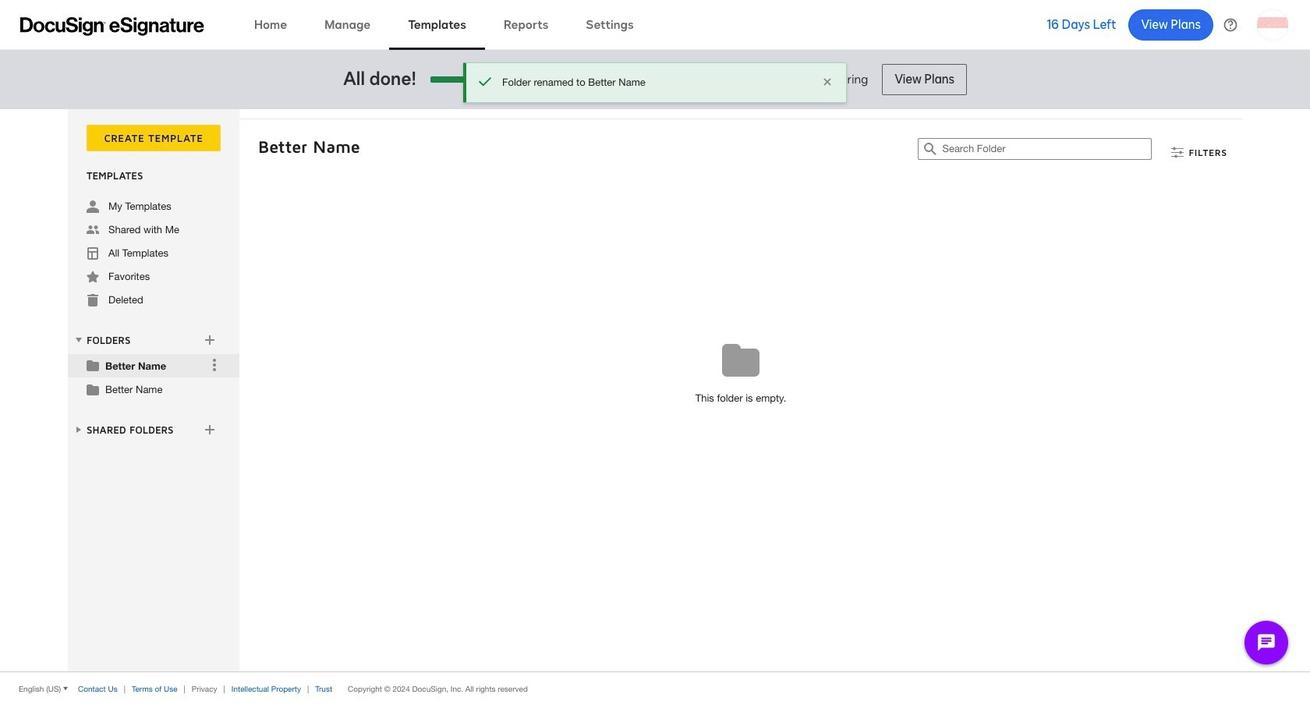Task type: describe. For each thing, give the bounding box(es) containing it.
docusign esignature image
[[20, 17, 204, 35]]

templates image
[[87, 247, 99, 260]]

view shared folders image
[[73, 423, 85, 436]]

Search Folder text field
[[943, 139, 1152, 159]]

folder image
[[87, 359, 99, 371]]

view folders image
[[73, 334, 85, 346]]

secondary navigation region
[[68, 109, 1247, 672]]

folder image
[[87, 383, 99, 395]]

star filled image
[[87, 271, 99, 283]]



Task type: vqa. For each thing, say whether or not it's contained in the screenshot.
region to the right
no



Task type: locate. For each thing, give the bounding box(es) containing it.
user image
[[87, 200, 99, 213]]

status
[[502, 76, 810, 90]]

your uploaded profile image image
[[1257, 9, 1289, 40]]

shared image
[[87, 224, 99, 236]]

trash image
[[87, 294, 99, 307]]

more info region
[[0, 672, 1310, 705]]



